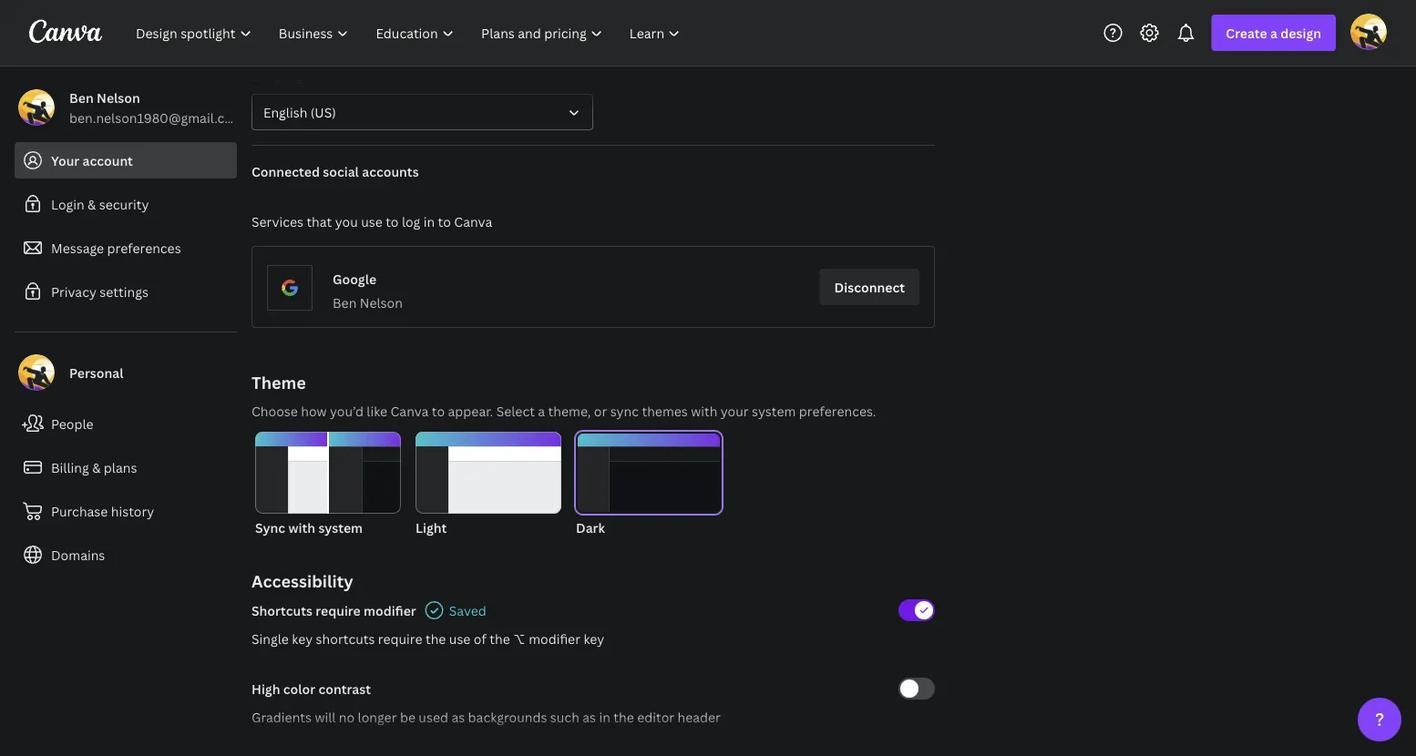 Task type: locate. For each thing, give the bounding box(es) containing it.
nelson
[[97, 89, 140, 106], [360, 294, 403, 311]]

language
[[252, 67, 311, 84]]

0 horizontal spatial ben
[[69, 89, 94, 106]]

in
[[423, 213, 435, 230], [599, 708, 610, 726]]

use
[[361, 213, 382, 230], [449, 630, 471, 647]]

1 vertical spatial ben
[[333, 294, 357, 311]]

modifier
[[364, 602, 416, 619], [529, 630, 580, 647]]

& left plans at the left bottom of the page
[[92, 459, 101, 476]]

domains link
[[15, 537, 237, 573]]

system right your
[[752, 402, 796, 420]]

1 horizontal spatial require
[[378, 630, 422, 647]]

nelson down google
[[360, 294, 403, 311]]

such
[[550, 708, 579, 726]]

0 horizontal spatial canva
[[391, 402, 429, 420]]

gradients
[[252, 708, 312, 726]]

1 horizontal spatial key
[[584, 630, 604, 647]]

ben up "your account"
[[69, 89, 94, 106]]

a
[[1270, 24, 1278, 41], [538, 402, 545, 420]]

canva right log
[[454, 213, 492, 230]]

to left "appear."
[[432, 402, 445, 420]]

will
[[315, 708, 336, 726]]

& inside login & security link
[[88, 195, 96, 213]]

in right such
[[599, 708, 610, 726]]

billing
[[51, 459, 89, 476]]

used
[[419, 708, 448, 726]]

0 horizontal spatial use
[[361, 213, 382, 230]]

1 horizontal spatial modifier
[[529, 630, 580, 647]]

0 horizontal spatial as
[[451, 708, 465, 726]]

nelson inside google ben nelson
[[360, 294, 403, 311]]

high color contrast
[[252, 680, 371, 698]]

social
[[323, 163, 359, 180]]

a inside "dropdown button"
[[1270, 24, 1278, 41]]

as
[[451, 708, 465, 726], [583, 708, 596, 726]]

1 horizontal spatial use
[[449, 630, 471, 647]]

&
[[88, 195, 96, 213], [92, 459, 101, 476]]

key right the single
[[292, 630, 313, 647]]

single
[[252, 630, 289, 647]]

1 horizontal spatial as
[[583, 708, 596, 726]]

dark
[[576, 519, 605, 536]]

with left your
[[691, 402, 717, 420]]

you
[[335, 213, 358, 230]]

english (us)
[[263, 103, 336, 121]]

0 vertical spatial in
[[423, 213, 435, 230]]

account
[[82, 152, 133, 169]]

like
[[367, 402, 387, 420]]

the left '⌥'
[[490, 630, 510, 647]]

ben nelson ben.nelson1980@gmail.com
[[69, 89, 244, 126]]

the left of
[[425, 630, 446, 647]]

a left "design" on the right top of page
[[1270, 24, 1278, 41]]

0 vertical spatial a
[[1270, 24, 1278, 41]]

create a design button
[[1211, 15, 1336, 51]]

theme
[[252, 371, 306, 394]]

0 horizontal spatial a
[[538, 402, 545, 420]]

system
[[752, 402, 796, 420], [318, 519, 363, 536]]

1 horizontal spatial ben
[[333, 294, 357, 311]]

1 vertical spatial a
[[538, 402, 545, 420]]

theme,
[[548, 402, 591, 420]]

0 vertical spatial with
[[691, 402, 717, 420]]

1 horizontal spatial in
[[599, 708, 610, 726]]

header
[[678, 708, 721, 726]]

canva right like
[[391, 402, 429, 420]]

0 vertical spatial require
[[316, 602, 361, 619]]

or
[[594, 402, 607, 420]]

your
[[51, 152, 79, 169]]

require right "shortcuts"
[[378, 630, 422, 647]]

log
[[402, 213, 420, 230]]

shortcuts
[[316, 630, 375, 647]]

the
[[425, 630, 446, 647], [490, 630, 510, 647], [614, 708, 634, 726]]

of
[[474, 630, 486, 647]]

0 vertical spatial use
[[361, 213, 382, 230]]

shortcuts
[[252, 602, 313, 619]]

0 horizontal spatial nelson
[[97, 89, 140, 106]]

use right you
[[361, 213, 382, 230]]

as right such
[[583, 708, 596, 726]]

1 as from the left
[[451, 708, 465, 726]]

canva
[[454, 213, 492, 230], [391, 402, 429, 420]]

nelson inside ben nelson ben.nelson1980@gmail.com
[[97, 89, 140, 106]]

how
[[301, 402, 327, 420]]

ben down google
[[333, 294, 357, 311]]

0 vertical spatial ben
[[69, 89, 94, 106]]

0 vertical spatial system
[[752, 402, 796, 420]]

& inside billing & plans link
[[92, 459, 101, 476]]

a inside theme choose how you'd like canva to appear. select a theme, or sync themes with your system preferences.
[[538, 402, 545, 420]]

0 horizontal spatial with
[[288, 519, 315, 536]]

your
[[721, 402, 749, 420]]

single key shortcuts require the use of the ⌥ modifier key
[[252, 630, 604, 647]]

key right '⌥'
[[584, 630, 604, 647]]

nelson up ben.nelson1980@gmail.com
[[97, 89, 140, 106]]

2 key from the left
[[584, 630, 604, 647]]

services
[[252, 213, 303, 230]]

people
[[51, 415, 93, 432]]

google
[[333, 270, 376, 287]]

key
[[292, 630, 313, 647], [584, 630, 604, 647]]

require up "shortcuts"
[[316, 602, 361, 619]]

Sync with system button
[[255, 432, 401, 538]]

1 horizontal spatial a
[[1270, 24, 1278, 41]]

modifier up single key shortcuts require the use of the ⌥ modifier key
[[364, 602, 416, 619]]

services that you use to log in to canva
[[252, 213, 492, 230]]

1 vertical spatial canva
[[391, 402, 429, 420]]

login & security
[[51, 195, 149, 213]]

login
[[51, 195, 84, 213]]

with
[[691, 402, 717, 420], [288, 519, 315, 536]]

1 vertical spatial use
[[449, 630, 471, 647]]

0 horizontal spatial key
[[292, 630, 313, 647]]

1 vertical spatial with
[[288, 519, 315, 536]]

0 vertical spatial modifier
[[364, 602, 416, 619]]

0 horizontal spatial require
[[316, 602, 361, 619]]

ben.nelson1980@gmail.com
[[69, 109, 244, 126]]

that
[[307, 213, 332, 230]]

in right log
[[423, 213, 435, 230]]

ben inside google ben nelson
[[333, 294, 357, 311]]

the left editor
[[614, 708, 634, 726]]

system inside theme choose how you'd like canva to appear. select a theme, or sync themes with your system preferences.
[[752, 402, 796, 420]]

use left of
[[449, 630, 471, 647]]

billing & plans
[[51, 459, 137, 476]]

0 horizontal spatial modifier
[[364, 602, 416, 619]]

0 horizontal spatial system
[[318, 519, 363, 536]]

saved
[[449, 602, 486, 619]]

modifier right '⌥'
[[529, 630, 580, 647]]

1 vertical spatial &
[[92, 459, 101, 476]]

as right used
[[451, 708, 465, 726]]

system up accessibility
[[318, 519, 363, 536]]

privacy
[[51, 283, 96, 300]]

1 vertical spatial require
[[378, 630, 422, 647]]

1 vertical spatial system
[[318, 519, 363, 536]]

1 vertical spatial in
[[599, 708, 610, 726]]

gradients will no longer be used as backgrounds such as in the editor header
[[252, 708, 721, 726]]

with right sync
[[288, 519, 315, 536]]

create
[[1226, 24, 1267, 41]]

1 horizontal spatial system
[[752, 402, 796, 420]]

to
[[386, 213, 399, 230], [438, 213, 451, 230], [432, 402, 445, 420]]

choose
[[252, 402, 298, 420]]

1 vertical spatial nelson
[[360, 294, 403, 311]]

0 vertical spatial canva
[[454, 213, 492, 230]]

⌥
[[513, 630, 526, 647]]

0 vertical spatial nelson
[[97, 89, 140, 106]]

& right login
[[88, 195, 96, 213]]

personal
[[69, 364, 123, 381]]

you'd
[[330, 402, 364, 420]]

1 horizontal spatial with
[[691, 402, 717, 420]]

0 vertical spatial &
[[88, 195, 96, 213]]

require
[[316, 602, 361, 619], [378, 630, 422, 647]]

preferences.
[[799, 402, 876, 420]]

a right select
[[538, 402, 545, 420]]

1 horizontal spatial nelson
[[360, 294, 403, 311]]

select
[[496, 402, 535, 420]]

shortcuts require modifier
[[252, 602, 416, 619]]

color
[[283, 680, 315, 698]]



Task type: vqa. For each thing, say whether or not it's contained in the screenshot.
the leftmost a
yes



Task type: describe. For each thing, give the bounding box(es) containing it.
sync
[[255, 519, 285, 536]]

to right log
[[438, 213, 451, 230]]

your account link
[[15, 142, 237, 179]]

purchase
[[51, 503, 108, 520]]

1 key from the left
[[292, 630, 313, 647]]

sync
[[610, 402, 639, 420]]

be
[[400, 708, 415, 726]]

theme choose how you'd like canva to appear. select a theme, or sync themes with your system preferences.
[[252, 371, 876, 420]]

english
[[263, 103, 307, 121]]

& for billing
[[92, 459, 101, 476]]

privacy settings link
[[15, 273, 237, 310]]

editor
[[637, 708, 674, 726]]

people link
[[15, 406, 237, 442]]

sync with system
[[255, 519, 363, 536]]

preferences
[[107, 239, 181, 257]]

contrast
[[319, 680, 371, 698]]

disconnect button
[[820, 269, 919, 305]]

ben nelson image
[[1350, 13, 1387, 50]]

billing & plans link
[[15, 449, 237, 486]]

disconnect
[[834, 278, 905, 296]]

connected social accounts
[[252, 163, 419, 180]]

security
[[99, 195, 149, 213]]

Dark button
[[576, 432, 722, 538]]

settings
[[100, 283, 148, 300]]

purchase history
[[51, 503, 154, 520]]

google ben nelson
[[333, 270, 403, 311]]

ben inside ben nelson ben.nelson1980@gmail.com
[[69, 89, 94, 106]]

(us)
[[311, 103, 336, 121]]

create a design
[[1226, 24, 1321, 41]]

message
[[51, 239, 104, 257]]

2 as from the left
[[583, 708, 596, 726]]

your account
[[51, 152, 133, 169]]

plans
[[104, 459, 137, 476]]

& for login
[[88, 195, 96, 213]]

light
[[416, 519, 447, 536]]

high
[[252, 680, 280, 698]]

top level navigation element
[[124, 15, 696, 51]]

backgrounds
[[468, 708, 547, 726]]

0 horizontal spatial the
[[425, 630, 446, 647]]

themes
[[642, 402, 688, 420]]

2 horizontal spatial the
[[614, 708, 634, 726]]

design
[[1281, 24, 1321, 41]]

system inside button
[[318, 519, 363, 536]]

1 horizontal spatial the
[[490, 630, 510, 647]]

with inside sync with system button
[[288, 519, 315, 536]]

accessibility
[[252, 570, 353, 592]]

0 horizontal spatial in
[[423, 213, 435, 230]]

with inside theme choose how you'd like canva to appear. select a theme, or sync themes with your system preferences.
[[691, 402, 717, 420]]

appear.
[[448, 402, 493, 420]]

privacy settings
[[51, 283, 148, 300]]

message preferences link
[[15, 230, 237, 266]]

history
[[111, 503, 154, 520]]

canva inside theme choose how you'd like canva to appear. select a theme, or sync themes with your system preferences.
[[391, 402, 429, 420]]

accounts
[[362, 163, 419, 180]]

1 horizontal spatial canva
[[454, 213, 492, 230]]

Language: English (US) button
[[252, 94, 593, 130]]

no
[[339, 708, 355, 726]]

connected
[[252, 163, 320, 180]]

login & security link
[[15, 186, 237, 222]]

to inside theme choose how you'd like canva to appear. select a theme, or sync themes with your system preferences.
[[432, 402, 445, 420]]

message preferences
[[51, 239, 181, 257]]

purchase history link
[[15, 493, 237, 529]]

domains
[[51, 546, 105, 564]]

1 vertical spatial modifier
[[529, 630, 580, 647]]

Light button
[[416, 432, 561, 538]]

longer
[[358, 708, 397, 726]]

to left log
[[386, 213, 399, 230]]



